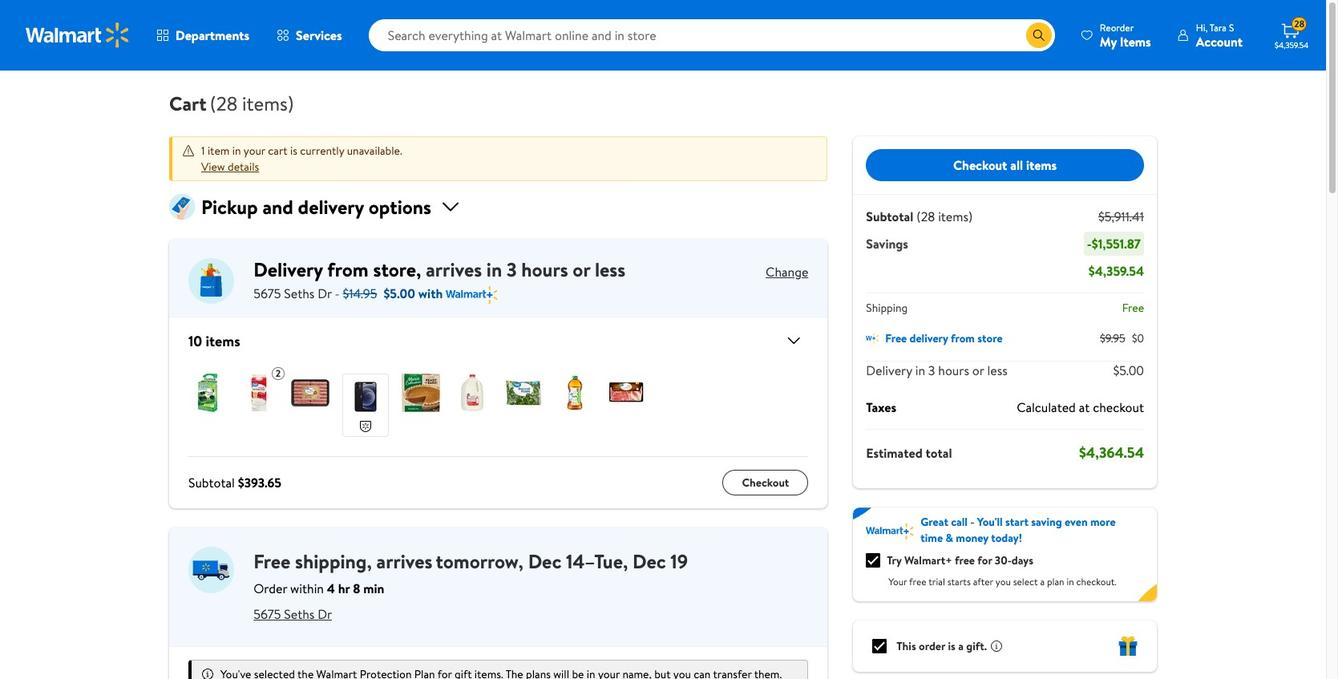 Task type: describe. For each thing, give the bounding box(es) containing it.
1 vertical spatial walmart plus image
[[866, 523, 914, 540]]

your
[[244, 143, 265, 159]]

checkout.
[[1076, 575, 1117, 588]]

estimated total
[[866, 444, 952, 461]]

services button
[[263, 16, 356, 55]]

1 horizontal spatial hours
[[938, 362, 969, 379]]

even
[[1065, 514, 1088, 530]]

$5.00 for $5.00 with
[[384, 285, 415, 302]]

items inside button
[[1026, 156, 1057, 174]]

arrives in 3 hours or less element
[[426, 256, 625, 283]]

0 horizontal spatial or
[[573, 256, 590, 283]]

saving
[[1031, 514, 1062, 530]]

more
[[1090, 514, 1116, 530]]

10
[[188, 331, 202, 351]]

subtotal for subtotal $393.65
[[188, 474, 235, 492]]

- for - $14.95
[[335, 285, 340, 302]]

- inside great call - you'll start saving even more time & money today!
[[970, 514, 975, 530]]

1 horizontal spatial store
[[978, 330, 1003, 346]]

$14.95
[[343, 285, 377, 302]]

taxes
[[866, 398, 896, 416]]

delivery from store , arrives in 3 hours or less
[[254, 256, 625, 283]]

$5,911.41
[[1098, 208, 1144, 225]]

$9.95
[[1100, 330, 1125, 346]]

- $14.95
[[332, 285, 377, 302]]

1 horizontal spatial $4,359.54
[[1275, 39, 1309, 51]]

days
[[1012, 552, 1033, 568]]

free shipping , arrives tomorrow, dec 14–tue, dec 19 order within 4 hr 8 min 5675 seths dr
[[254, 548, 688, 623]]

money
[[956, 530, 988, 546]]

$5.00 with
[[384, 285, 443, 302]]

checkout
[[1093, 398, 1144, 416]]

great
[[921, 514, 948, 530]]

alert containing 1 item in your cart is currently unavailable.
[[169, 136, 828, 181]]

subtotal (28 items)
[[866, 208, 973, 225]]

0 vertical spatial arrives
[[426, 256, 482, 283]]

is inside 1 item in your cart is currently unavailable. view details
[[290, 143, 297, 159]]

1 5675 from the top
[[254, 285, 281, 302]]

after
[[973, 575, 993, 588]]

savings
[[866, 235, 908, 253]]

for
[[978, 552, 992, 568]]

details
[[228, 159, 259, 175]]

0 vertical spatial free
[[955, 552, 975, 568]]

cart_gic_illustration image
[[169, 194, 195, 220]]

tara
[[1210, 20, 1227, 34]]

28
[[1294, 17, 1305, 31]]

&
[[946, 530, 953, 546]]

free delivery from store
[[885, 330, 1003, 346]]

great value uncooked original breakfast pork sausage links 12 oz package with addon services image
[[291, 374, 330, 412]]

- for -$1,551.87
[[1087, 235, 1092, 253]]

account
[[1196, 32, 1243, 50]]

plan
[[1047, 575, 1064, 588]]

$5.00 for $5.00
[[1113, 362, 1144, 379]]

checkout button
[[723, 470, 808, 496]]

1 horizontal spatial 3
[[928, 362, 935, 379]]

you
[[996, 575, 1011, 588]]

1 horizontal spatial less
[[987, 362, 1007, 379]]

today!
[[991, 530, 1022, 546]]

great call - you'll start saving even more time & money today!
[[921, 514, 1116, 546]]

30-
[[995, 552, 1012, 568]]

1 seths from the top
[[284, 285, 315, 302]]

gift.
[[966, 638, 987, 654]]

$393.65
[[238, 474, 281, 492]]

try walmart+ free for 30-days
[[887, 552, 1033, 568]]

arrives inside "free shipping , arrives tomorrow, dec 14–tue, dec 19 order within 4 hr 8 min 5675 seths dr"
[[376, 548, 432, 575]]

0 vertical spatial walmart plus image
[[446, 286, 498, 304]]

try
[[887, 552, 902, 568]]

great value lactose free whole vitamin d milk, half gallon, 64 fl oz quantity 2 with addon services image
[[240, 374, 278, 412]]

s
[[1229, 20, 1234, 34]]

change button
[[766, 263, 808, 281]]

10 items
[[188, 331, 240, 351]]

items) for subtotal (28 items)
[[938, 208, 973, 225]]

estimated
[[866, 444, 923, 461]]

delivery in 3 hours or less
[[866, 362, 1007, 379]]

this
[[897, 638, 916, 654]]

your free trial starts after you select a plan in checkout.
[[889, 575, 1117, 588]]

1 vertical spatial free
[[909, 575, 927, 588]]

checkout all items button
[[866, 149, 1144, 181]]

hr
[[338, 580, 350, 598]]

pickup
[[201, 193, 258, 220]]

4
[[327, 580, 335, 598]]

your
[[889, 575, 907, 588]]

order
[[254, 580, 287, 598]]

calculated at checkout
[[1017, 398, 1144, 416]]

learn more about gifting image
[[990, 640, 1003, 653]]

my
[[1100, 32, 1117, 50]]

1 dr from the top
[[318, 285, 332, 302]]

0 vertical spatial a
[[1040, 575, 1045, 588]]

shipping
[[295, 548, 367, 575]]

departments
[[176, 26, 249, 44]]

start
[[1005, 514, 1029, 530]]

banner containing great call - you'll start saving even more time & money today!
[[853, 507, 1157, 601]]

calculated
[[1017, 398, 1076, 416]]

shipping
[[866, 300, 908, 316]]

order
[[919, 638, 945, 654]]

1 item in your cart is currently unavailable. view details
[[201, 143, 402, 175]]

reorder
[[1100, 20, 1134, 34]]

walmart image
[[26, 22, 130, 48]]

great value hickory smoked bacon, 12 oz with addon services image
[[607, 374, 645, 412]]



Task type: vqa. For each thing, say whether or not it's contained in the screenshot.
Checkout all items button
yes



Task type: locate. For each thing, give the bounding box(es) containing it.
0 horizontal spatial dec
[[528, 548, 561, 575]]

reorder my items
[[1100, 20, 1151, 50]]

store up delivery in 3 hours or less on the right bottom of the page
[[978, 330, 1003, 346]]

0 vertical spatial 5675
[[254, 285, 281, 302]]

arrives up with
[[426, 256, 482, 283]]

0 vertical spatial store
[[373, 256, 416, 283]]

2 horizontal spatial free
[[1122, 300, 1144, 316]]

1 vertical spatial arrives
[[376, 548, 432, 575]]

1 horizontal spatial free
[[885, 330, 907, 346]]

1 vertical spatial delivery
[[910, 330, 948, 346]]

checkout for checkout all items
[[953, 156, 1007, 174]]

0 vertical spatial delivery
[[254, 256, 323, 283]]

subtotal
[[866, 208, 913, 225], [188, 474, 235, 492]]

store
[[373, 256, 416, 283], [978, 330, 1003, 346]]

free up $0
[[1122, 300, 1144, 316]]

0 horizontal spatial from
[[327, 256, 369, 283]]

0 vertical spatial $5.00
[[384, 285, 415, 302]]

from up delivery in 3 hours or less on the right bottom of the page
[[951, 330, 975, 346]]

0 horizontal spatial less
[[595, 256, 625, 283]]

0 vertical spatial items
[[1026, 156, 1057, 174]]

banner
[[853, 507, 1157, 601]]

view
[[201, 159, 225, 175]]

view all items image
[[778, 331, 804, 351]]

0 horizontal spatial free
[[254, 548, 291, 575]]

walmart plus image right with
[[446, 286, 498, 304]]

in right plan
[[1067, 575, 1074, 588]]

0 horizontal spatial $4,359.54
[[1089, 262, 1144, 280]]

in down free delivery from store
[[915, 362, 925, 379]]

0 horizontal spatial free
[[909, 575, 927, 588]]

items right all
[[1026, 156, 1057, 174]]

subtotal for subtotal (28 items)
[[866, 208, 913, 225]]

seths inside "free shipping , arrives tomorrow, dec 14–tue, dec 19 order within 4 hr 8 min 5675 seths dr"
[[284, 606, 315, 623]]

1 horizontal spatial dec
[[633, 548, 666, 575]]

departments button
[[143, 16, 263, 55]]

2 5675 from the top
[[254, 606, 281, 623]]

dr down 4
[[318, 606, 332, 623]]

2 dr from the top
[[318, 606, 332, 623]]

1 vertical spatial items
[[206, 331, 240, 351]]

$0
[[1132, 330, 1144, 346]]

this order is a gift.
[[897, 638, 987, 654]]

trial
[[929, 575, 945, 588]]

0 vertical spatial $4,359.54
[[1275, 39, 1309, 51]]

subtotal $393.65
[[188, 474, 281, 492]]

pickup and delivery options button
[[169, 193, 828, 220]]

cart (28 items)
[[169, 90, 294, 117]]

tomorrow,
[[436, 548, 523, 575]]

2 seths from the top
[[284, 606, 315, 623]]

1 horizontal spatial items)
[[938, 208, 973, 225]]

0 vertical spatial seths
[[284, 285, 315, 302]]

-$1,551.87
[[1087, 235, 1141, 253]]

1 vertical spatial 3
[[928, 362, 935, 379]]

cart
[[169, 90, 207, 117]]

3 down pickup and delivery options dropdown button
[[507, 256, 517, 283]]

0 horizontal spatial items
[[206, 331, 240, 351]]

in left 'your'
[[232, 143, 241, 159]]

1 horizontal spatial $5.00
[[1113, 362, 1144, 379]]

1 vertical spatial ,
[[367, 548, 372, 575]]

delivery right and
[[298, 193, 364, 220]]

items
[[1120, 32, 1151, 50]]

min
[[363, 580, 384, 598]]

$9.95 $0
[[1100, 330, 1144, 346]]

checkout inside button
[[742, 475, 789, 491]]

call
[[951, 514, 968, 530]]

0 horizontal spatial delivery
[[254, 256, 323, 283]]

5675 seths dr
[[254, 285, 332, 302]]

arrives
[[426, 256, 482, 283], [376, 548, 432, 575]]

arrives up 'min'
[[376, 548, 432, 575]]

1 horizontal spatial -
[[970, 514, 975, 530]]

free for arrives
[[254, 548, 291, 575]]

0 horizontal spatial $5.00
[[384, 285, 415, 302]]

fulfillment logo image
[[188, 547, 234, 593]]

free down shipping
[[885, 330, 907, 346]]

0 horizontal spatial store
[[373, 256, 416, 283]]

1 horizontal spatial ,
[[416, 256, 421, 283]]

item
[[208, 143, 230, 159]]

2 horizontal spatial -
[[1087, 235, 1092, 253]]

1 horizontal spatial delivery
[[866, 362, 912, 379]]

1 vertical spatial from
[[951, 330, 975, 346]]

delivery for delivery in 3 hours or less
[[866, 362, 912, 379]]

Your free trial starts after you select a plan in checkout. checkbox
[[866, 553, 881, 568]]

1 horizontal spatial a
[[1040, 575, 1045, 588]]

1 vertical spatial checkout
[[742, 475, 789, 491]]

1 horizontal spatial free
[[955, 552, 975, 568]]

1 vertical spatial alert
[[188, 660, 808, 679]]

0 vertical spatial delivery
[[298, 193, 364, 220]]

free left trial
[[909, 575, 927, 588]]

hours
[[521, 256, 568, 283], [938, 362, 969, 379]]

checkout all items
[[953, 156, 1057, 174]]

free up order
[[254, 548, 291, 575]]

0 vertical spatial hours
[[521, 256, 568, 283]]

1 vertical spatial (28
[[917, 208, 935, 225]]

delivery up delivery in 3 hours or less on the right bottom of the page
[[910, 330, 948, 346]]

0 horizontal spatial ,
[[367, 548, 372, 575]]

$5.00 down $9.95 $0
[[1113, 362, 1144, 379]]

items) for cart (28 items)
[[242, 90, 294, 117]]

delivery up 5675 seths dr
[[254, 256, 323, 283]]

free
[[955, 552, 975, 568], [909, 575, 927, 588]]

1 horizontal spatial (28
[[917, 208, 935, 225]]

3
[[507, 256, 517, 283], [928, 362, 935, 379]]

0 vertical spatial from
[[327, 256, 369, 283]]

0 horizontal spatial 3
[[507, 256, 517, 283]]

1 horizontal spatial items
[[1026, 156, 1057, 174]]

1 vertical spatial $5.00
[[1113, 362, 1144, 379]]

is right order
[[948, 638, 955, 654]]

0 horizontal spatial checkout
[[742, 475, 789, 491]]

free
[[1122, 300, 1144, 316], [885, 330, 907, 346], [254, 548, 291, 575]]

free for store
[[885, 330, 907, 346]]

all
[[1010, 156, 1023, 174]]

0 vertical spatial ,
[[416, 256, 421, 283]]

0 horizontal spatial hours
[[521, 256, 568, 283]]

options
[[369, 193, 431, 220]]

in inside "banner"
[[1067, 575, 1074, 588]]

is
[[290, 143, 297, 159], [948, 638, 955, 654]]

search icon image
[[1032, 29, 1045, 42]]

free inside "free shipping , arrives tomorrow, dec 14–tue, dec 19 order within 4 hr 8 min 5675 seths dr"
[[254, 548, 291, 575]]

at
[[1079, 398, 1090, 416]]

1 vertical spatial is
[[948, 638, 955, 654]]

0 horizontal spatial items)
[[242, 90, 294, 117]]

1 vertical spatial less
[[987, 362, 1007, 379]]

0 vertical spatial alert
[[169, 136, 828, 181]]

Search search field
[[369, 19, 1055, 51]]

items)
[[242, 90, 294, 117], [938, 208, 973, 225]]

items
[[1026, 156, 1057, 174], [206, 331, 240, 351]]

dec left 14–tue,
[[528, 548, 561, 575]]

, up $5.00 with
[[416, 256, 421, 283]]

1 vertical spatial free
[[885, 330, 907, 346]]

items right 10 at left
[[206, 331, 240, 351]]

1 horizontal spatial or
[[972, 362, 984, 379]]

checkout for checkout
[[742, 475, 789, 491]]

seths down within
[[284, 606, 315, 623]]

1
[[201, 143, 205, 159]]

1 horizontal spatial is
[[948, 638, 955, 654]]

great value frozen broccoli florets, 12 oz steamable bag with addon services image
[[504, 374, 543, 412]]

subtotal left $393.65
[[188, 474, 235, 492]]

0 horizontal spatial delivery
[[298, 193, 364, 220]]

(28
[[210, 90, 238, 117], [917, 208, 935, 225]]

great value 100% apple juice, 96 fl oz with addon services image
[[556, 374, 594, 412]]

0 horizontal spatial a
[[958, 638, 964, 654]]

cart
[[268, 143, 288, 159]]

seths
[[284, 285, 315, 302], [284, 606, 315, 623]]

delivery down walmart plus icon
[[866, 362, 912, 379]]

$4,364.54
[[1079, 443, 1144, 463]]

1 vertical spatial store
[[978, 330, 1003, 346]]

free shipping, arrives tomorrow, dec 14 to tue, dec 19 5675 seths dr element
[[169, 528, 828, 634]]

$4,359.54 down $1,551.87
[[1089, 262, 1144, 280]]

from
[[327, 256, 369, 283], [951, 330, 975, 346]]

items) down checkout all items button
[[938, 208, 973, 225]]

2 vertical spatial -
[[970, 514, 975, 530]]

hours down pickup and delivery options dropdown button
[[521, 256, 568, 283]]

1 horizontal spatial delivery
[[910, 330, 948, 346]]

subtotal up "savings"
[[866, 208, 913, 225]]

seths left - $14.95
[[284, 285, 315, 302]]

time
[[921, 530, 943, 546]]

within
[[290, 580, 324, 598]]

dr left the $14.95
[[318, 285, 332, 302]]

$4,359.54
[[1275, 39, 1309, 51], [1089, 262, 1144, 280]]

0 vertical spatial free
[[1122, 300, 1144, 316]]

currently
[[300, 143, 344, 159]]

1 horizontal spatial subtotal
[[866, 208, 913, 225]]

, up 'min'
[[367, 548, 372, 575]]

in down pickup and delivery options dropdown button
[[487, 256, 502, 283]]

1 horizontal spatial walmart plus image
[[866, 523, 914, 540]]

1 vertical spatial 5675
[[254, 606, 281, 623]]

gifting image
[[1118, 637, 1138, 656]]

1 vertical spatial a
[[958, 638, 964, 654]]

in inside 1 item in your cart is currently unavailable. view details
[[232, 143, 241, 159]]

8
[[353, 580, 360, 598]]

2 button
[[169, 355, 828, 456]]

,
[[416, 256, 421, 283], [367, 548, 372, 575]]

a left gift.
[[958, 638, 964, 654]]

delivery
[[298, 193, 364, 220], [910, 330, 948, 346]]

or
[[573, 256, 590, 283], [972, 362, 984, 379]]

1 vertical spatial subtotal
[[188, 474, 235, 492]]

0 horizontal spatial walmart plus image
[[446, 286, 498, 304]]

, inside "free shipping , arrives tomorrow, dec 14–tue, dec 19 order within 4 hr 8 min 5675 seths dr"
[[367, 548, 372, 575]]

pickup and delivery options
[[201, 193, 431, 220]]

store up $5.00 with
[[373, 256, 416, 283]]

hours down free delivery from store
[[938, 362, 969, 379]]

free left for
[[955, 552, 975, 568]]

5675 seths dr button
[[254, 606, 332, 623]]

dr
[[318, 285, 332, 302], [318, 606, 332, 623]]

2 vertical spatial free
[[254, 548, 291, 575]]

hi, tara s account
[[1196, 20, 1243, 50]]

change
[[766, 263, 808, 281]]

items) up cart
[[242, 90, 294, 117]]

Walmart Site-Wide search field
[[369, 19, 1055, 51]]

1 vertical spatial dr
[[318, 606, 332, 623]]

3 down free delivery from store
[[928, 362, 935, 379]]

great value whole vitamin d milk, gallon, 128 fl oz with addon services image
[[453, 374, 491, 412]]

and
[[263, 193, 293, 220]]

dec left 19
[[633, 548, 666, 575]]

fujifilm quicksnap one time use 35mm camera with flash with addon services image
[[188, 374, 227, 412]]

0 vertical spatial less
[[595, 256, 625, 283]]

1 vertical spatial $4,359.54
[[1089, 262, 1144, 280]]

2
[[276, 367, 281, 380]]

5675
[[254, 285, 281, 302], [254, 606, 281, 623]]

0 horizontal spatial is
[[290, 143, 297, 159]]

1 dec from the left
[[528, 548, 561, 575]]

view details button
[[201, 159, 259, 175]]

walmart plus image
[[866, 329, 885, 348]]

walmart plus image
[[446, 286, 498, 304], [866, 523, 914, 540]]

1 vertical spatial -
[[335, 285, 340, 302]]

checkout inside button
[[953, 156, 1007, 174]]

14–tue,
[[566, 548, 628, 575]]

1 horizontal spatial checkout
[[953, 156, 1007, 174]]

0 horizontal spatial (28
[[210, 90, 238, 117]]

walmart+
[[904, 552, 952, 568]]

dr inside "free shipping , arrives tomorrow, dec 14–tue, dec 19 order within 4 hr 8 min 5675 seths dr"
[[318, 606, 332, 623]]

alert
[[169, 136, 828, 181], [188, 660, 808, 679]]

is right cart
[[290, 143, 297, 159]]

$5.00 left with
[[384, 285, 415, 302]]

with
[[418, 285, 443, 302]]

walmart plus image up the try
[[866, 523, 914, 540]]

1 vertical spatial delivery
[[866, 362, 912, 379]]

0 vertical spatial subtotal
[[866, 208, 913, 225]]

(28 for cart
[[210, 90, 238, 117]]

2 dec from the left
[[633, 548, 666, 575]]

0 vertical spatial checkout
[[953, 156, 1007, 174]]

0 vertical spatial dr
[[318, 285, 332, 302]]

0 horizontal spatial -
[[335, 285, 340, 302]]

checkout
[[953, 156, 1007, 174], [742, 475, 789, 491]]

1 horizontal spatial from
[[951, 330, 975, 346]]

1 vertical spatial hours
[[938, 362, 969, 379]]

0 vertical spatial 3
[[507, 256, 517, 283]]

0 vertical spatial (28
[[210, 90, 238, 117]]

you'll
[[977, 514, 1003, 530]]

$4,359.54 down 28
[[1275, 39, 1309, 51]]

hi,
[[1196, 20, 1208, 34]]

delivery for delivery from store , arrives in 3 hours or less
[[254, 256, 323, 283]]

0 vertical spatial items)
[[242, 90, 294, 117]]

-
[[1087, 235, 1092, 253], [335, 285, 340, 302], [970, 514, 975, 530]]

from up - $14.95
[[327, 256, 369, 283]]

starts
[[947, 575, 971, 588]]

0 vertical spatial is
[[290, 143, 297, 159]]

total
[[926, 444, 952, 461]]

marie callender's pumpkin pie, 36 oz (frozen) with addon services image
[[402, 374, 440, 412]]

5675 inside "free shipping , arrives tomorrow, dec 14–tue, dec 19 order within 4 hr 8 min 5675 seths dr"
[[254, 606, 281, 623]]

1 vertical spatial items)
[[938, 208, 973, 225]]

0 horizontal spatial subtotal
[[188, 474, 235, 492]]

This order is a gift. checkbox
[[873, 639, 887, 653]]

(28 for subtotal
[[917, 208, 935, 225]]

19
[[671, 548, 688, 575]]

a left plan
[[1040, 575, 1045, 588]]

straight talk apple iphone 12, 64gb, black- prepaid smartphone [locked to straight talk] with addon services image
[[346, 378, 385, 416]]

select
[[1013, 575, 1038, 588]]

services
[[296, 26, 342, 44]]

1 vertical spatial or
[[972, 362, 984, 379]]



